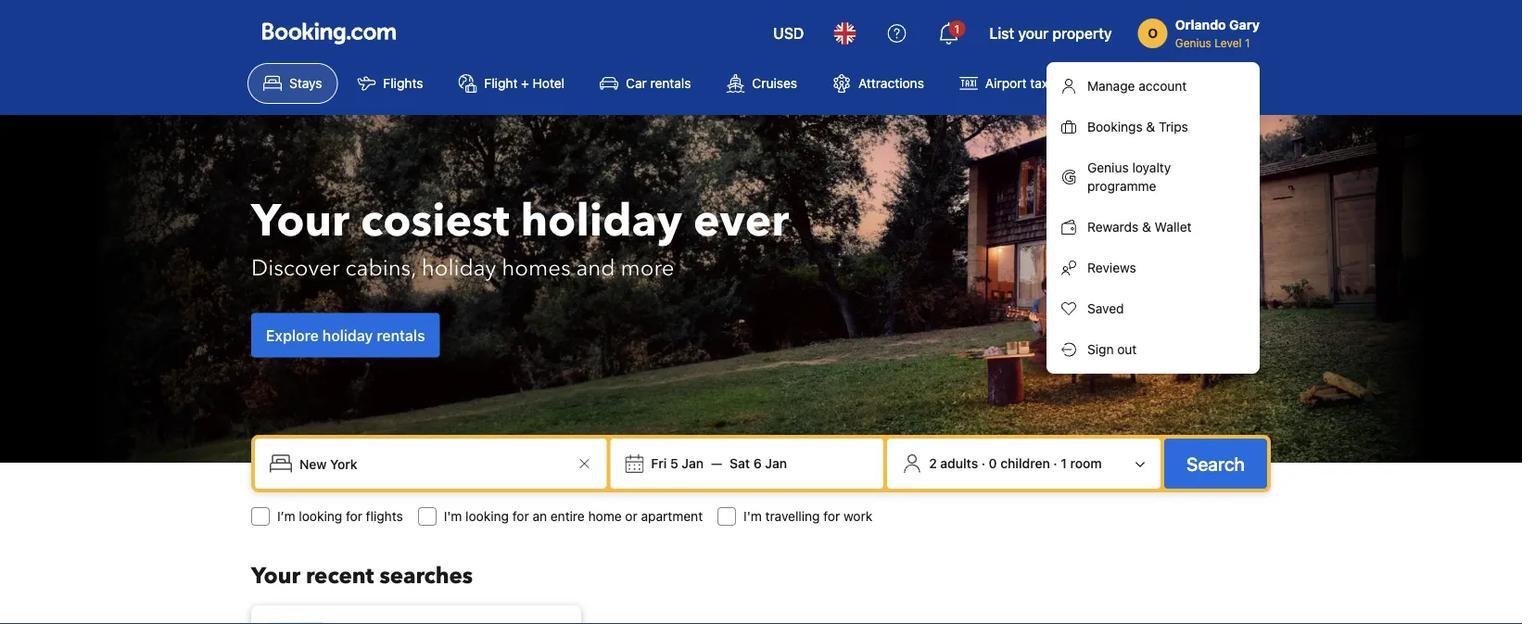 Task type: locate. For each thing, give the bounding box(es) containing it.
holiday down cosiest
[[422, 253, 496, 284]]

0 vertical spatial your
[[251, 191, 350, 251]]

1 vertical spatial your
[[251, 561, 300, 591]]

2 adults · 0 children · 1 room button
[[895, 446, 1154, 481]]

·
[[982, 456, 986, 471], [1054, 456, 1058, 471]]

1 vertical spatial &
[[1142, 219, 1152, 235]]

0 vertical spatial 1
[[955, 22, 960, 35]]

rentals
[[650, 76, 691, 91], [377, 326, 425, 344]]

travelling
[[765, 509, 820, 524]]

holiday right explore
[[322, 326, 373, 344]]

0 horizontal spatial rentals
[[377, 326, 425, 344]]

jan right the 6
[[765, 456, 787, 471]]

rentals right car
[[650, 76, 691, 91]]

genius loyalty programme link
[[1047, 147, 1260, 207]]

searches
[[380, 561, 473, 591]]

jan right 5
[[682, 456, 704, 471]]

ever
[[693, 191, 789, 251]]

holiday up and
[[521, 191, 682, 251]]

0
[[989, 456, 997, 471]]

your
[[1018, 25, 1049, 42]]

· right children at the right
[[1054, 456, 1058, 471]]

i'm left travelling
[[744, 509, 762, 524]]

1 down gary
[[1245, 36, 1250, 49]]

0 horizontal spatial i'm
[[444, 509, 462, 524]]

0 horizontal spatial looking
[[299, 509, 342, 524]]

for left 'work'
[[824, 509, 840, 524]]

2 i'm from the left
[[744, 509, 762, 524]]

sat
[[730, 456, 750, 471]]

bookings & trips
[[1088, 119, 1188, 134]]

airport
[[986, 76, 1027, 91]]

genius down the orlando
[[1175, 36, 1212, 49]]

looking for i'm
[[299, 509, 342, 524]]

your inside your cosiest holiday ever discover cabins, holiday homes and more
[[251, 191, 350, 251]]

1 horizontal spatial 1
[[1061, 456, 1067, 471]]

explore holiday rentals
[[266, 326, 425, 344]]

5
[[670, 456, 678, 471]]

1
[[955, 22, 960, 35], [1245, 36, 1250, 49], [1061, 456, 1067, 471]]

or
[[625, 509, 638, 524]]

0 horizontal spatial jan
[[682, 456, 704, 471]]

1 horizontal spatial i'm
[[744, 509, 762, 524]]

for for flights
[[346, 509, 362, 524]]

sign
[[1088, 342, 1114, 357]]

wallet
[[1155, 219, 1192, 235]]

your
[[251, 191, 350, 251], [251, 561, 300, 591]]

1 inside button
[[1061, 456, 1067, 471]]

discover
[[251, 253, 340, 284]]

programme
[[1088, 178, 1157, 194]]

0 vertical spatial &
[[1146, 119, 1156, 134]]

& left wallet
[[1142, 219, 1152, 235]]

0 horizontal spatial genius
[[1088, 160, 1129, 175]]

recent
[[306, 561, 374, 591]]

genius inside orlando gary genius level 1
[[1175, 36, 1212, 49]]

1 left room
[[1061, 456, 1067, 471]]

0 horizontal spatial for
[[346, 509, 362, 524]]

1 looking from the left
[[299, 509, 342, 524]]

your for recent
[[251, 561, 300, 591]]

car
[[626, 76, 647, 91]]

attractions
[[859, 76, 924, 91]]

looking right the i'm
[[299, 509, 342, 524]]

for left flights
[[346, 509, 362, 524]]

2 horizontal spatial holiday
[[521, 191, 682, 251]]

1 horizontal spatial ·
[[1054, 456, 1058, 471]]

1 vertical spatial rentals
[[377, 326, 425, 344]]

sat 6 jan button
[[722, 447, 795, 480]]

loyalty
[[1133, 160, 1171, 175]]

2 vertical spatial 1
[[1061, 456, 1067, 471]]

genius up programme
[[1088, 160, 1129, 175]]

& left the trips
[[1146, 119, 1156, 134]]

· left 0
[[982, 456, 986, 471]]

attractions link
[[817, 63, 940, 104]]

usd button
[[762, 11, 815, 56]]

2 vertical spatial holiday
[[322, 326, 373, 344]]

1 button
[[927, 11, 971, 56]]

2 horizontal spatial 1
[[1245, 36, 1250, 49]]

looking left an
[[466, 509, 509, 524]]

orlando gary genius level 1
[[1175, 17, 1260, 49]]

1 vertical spatial 1
[[1245, 36, 1250, 49]]

0 vertical spatial rentals
[[650, 76, 691, 91]]

your up discover at the top left
[[251, 191, 350, 251]]

flights
[[366, 509, 403, 524]]

1 horizontal spatial jan
[[765, 456, 787, 471]]

work
[[844, 509, 873, 524]]

1 your from the top
[[251, 191, 350, 251]]

genius
[[1175, 36, 1212, 49], [1088, 160, 1129, 175]]

1 vertical spatial genius
[[1088, 160, 1129, 175]]

1 for from the left
[[346, 509, 362, 524]]

for left an
[[513, 509, 529, 524]]

jan
[[682, 456, 704, 471], [765, 456, 787, 471]]

&
[[1146, 119, 1156, 134], [1142, 219, 1152, 235]]

1 horizontal spatial looking
[[466, 509, 509, 524]]

room
[[1071, 456, 1102, 471]]

for for an
[[513, 509, 529, 524]]

your down the i'm
[[251, 561, 300, 591]]

i'm
[[444, 509, 462, 524], [744, 509, 762, 524]]

explore holiday rentals link
[[251, 313, 440, 357]]

account
[[1139, 78, 1187, 94]]

flights
[[383, 76, 423, 91]]

holiday
[[521, 191, 682, 251], [422, 253, 496, 284], [322, 326, 373, 344]]

orlando
[[1175, 17, 1226, 32]]

stays link
[[248, 63, 338, 104]]

property
[[1053, 25, 1112, 42]]

rentals down cabins,
[[377, 326, 425, 344]]

2 for from the left
[[513, 509, 529, 524]]

2 horizontal spatial for
[[824, 509, 840, 524]]

1 horizontal spatial rentals
[[650, 76, 691, 91]]

2 looking from the left
[[466, 509, 509, 524]]

list your property
[[990, 25, 1112, 42]]

2 your from the top
[[251, 561, 300, 591]]

0 vertical spatial genius
[[1175, 36, 1212, 49]]

1 horizontal spatial holiday
[[422, 253, 496, 284]]

i'm down where are you going? field
[[444, 509, 462, 524]]

1 jan from the left
[[682, 456, 704, 471]]

0 horizontal spatial ·
[[982, 456, 986, 471]]

o
[[1148, 25, 1158, 41]]

1 left the list
[[955, 22, 960, 35]]

1 i'm from the left
[[444, 509, 462, 524]]

3 for from the left
[[824, 509, 840, 524]]

manage
[[1088, 78, 1135, 94]]

manage account
[[1088, 78, 1187, 94]]

1 horizontal spatial genius
[[1175, 36, 1212, 49]]

looking
[[299, 509, 342, 524], [466, 509, 509, 524]]

1 inside dropdown button
[[955, 22, 960, 35]]

& for wallet
[[1142, 219, 1152, 235]]

0 horizontal spatial 1
[[955, 22, 960, 35]]

1 horizontal spatial for
[[513, 509, 529, 524]]



Task type: describe. For each thing, give the bounding box(es) containing it.
fri 5 jan button
[[644, 447, 711, 480]]

1 vertical spatial holiday
[[422, 253, 496, 284]]

2 adults · 0 children · 1 room
[[929, 456, 1102, 471]]

entire
[[551, 509, 585, 524]]

+
[[521, 76, 529, 91]]

fri
[[651, 456, 667, 471]]

genius loyalty programme
[[1088, 160, 1171, 194]]

an
[[533, 509, 547, 524]]

cosiest
[[361, 191, 510, 251]]

search
[[1187, 452, 1245, 474]]

list
[[990, 25, 1015, 42]]

search button
[[1165, 439, 1268, 489]]

saved
[[1088, 301, 1124, 316]]

rewards & wallet
[[1088, 219, 1192, 235]]

hotel
[[533, 76, 565, 91]]

children
[[1001, 456, 1050, 471]]

for for work
[[824, 509, 840, 524]]

fri 5 jan — sat 6 jan
[[651, 456, 787, 471]]

i'm for i'm travelling for work
[[744, 509, 762, 524]]

2
[[929, 456, 937, 471]]

flight + hotel
[[484, 76, 565, 91]]

—
[[711, 456, 722, 471]]

i'm
[[277, 509, 295, 524]]

0 vertical spatial holiday
[[521, 191, 682, 251]]

& for trips
[[1146, 119, 1156, 134]]

airport taxis
[[986, 76, 1058, 91]]

level
[[1215, 36, 1242, 49]]

manage account link
[[1047, 66, 1260, 107]]

your recent searches
[[251, 561, 473, 591]]

booking.com image
[[262, 22, 396, 45]]

2 jan from the left
[[765, 456, 787, 471]]

homes
[[502, 253, 571, 284]]

i'm for i'm looking for an entire home or apartment
[[444, 509, 462, 524]]

out
[[1118, 342, 1137, 357]]

saved link
[[1047, 288, 1260, 329]]

i'm travelling for work
[[744, 509, 873, 524]]

sign out
[[1088, 342, 1137, 357]]

cruises link
[[711, 63, 813, 104]]

home
[[588, 509, 622, 524]]

adults
[[941, 456, 978, 471]]

rewards
[[1088, 219, 1139, 235]]

1 · from the left
[[982, 456, 986, 471]]

0 horizontal spatial holiday
[[322, 326, 373, 344]]

sign out button
[[1047, 329, 1260, 370]]

list your property link
[[979, 11, 1124, 56]]

i'm looking for an entire home or apartment
[[444, 509, 703, 524]]

bookings
[[1088, 119, 1143, 134]]

flights link
[[342, 63, 439, 104]]

reviews link
[[1047, 248, 1260, 288]]

your cosiest holiday ever discover cabins, holiday homes and more
[[251, 191, 789, 284]]

i'm looking for flights
[[277, 509, 403, 524]]

reviews
[[1088, 260, 1137, 275]]

bookings & trips link
[[1047, 107, 1260, 147]]

Where are you going? field
[[292, 447, 573, 480]]

airport taxis link
[[944, 63, 1074, 104]]

genius inside genius loyalty programme
[[1088, 160, 1129, 175]]

your account menu orlando gary genius level 1 element
[[1138, 8, 1268, 51]]

taxis
[[1030, 76, 1058, 91]]

stays
[[289, 76, 322, 91]]

car rentals link
[[584, 63, 707, 104]]

explore
[[266, 326, 319, 344]]

rewards & wallet link
[[1047, 207, 1260, 248]]

your for cosiest
[[251, 191, 350, 251]]

and
[[576, 253, 615, 284]]

2 · from the left
[[1054, 456, 1058, 471]]

usd
[[774, 25, 804, 42]]

more
[[621, 253, 674, 284]]

6
[[754, 456, 762, 471]]

flight + hotel link
[[443, 63, 581, 104]]

car rentals
[[626, 76, 691, 91]]

gary
[[1230, 17, 1260, 32]]

looking for i'm
[[466, 509, 509, 524]]

cruises
[[752, 76, 797, 91]]

flight
[[484, 76, 518, 91]]

1 inside orlando gary genius level 1
[[1245, 36, 1250, 49]]

apartment
[[641, 509, 703, 524]]

trips
[[1159, 119, 1188, 134]]

cabins,
[[345, 253, 416, 284]]



Task type: vqa. For each thing, say whether or not it's contained in the screenshot.
Average in Alicante Airport 44 car hire locations Average price of US$26.64 per day
no



